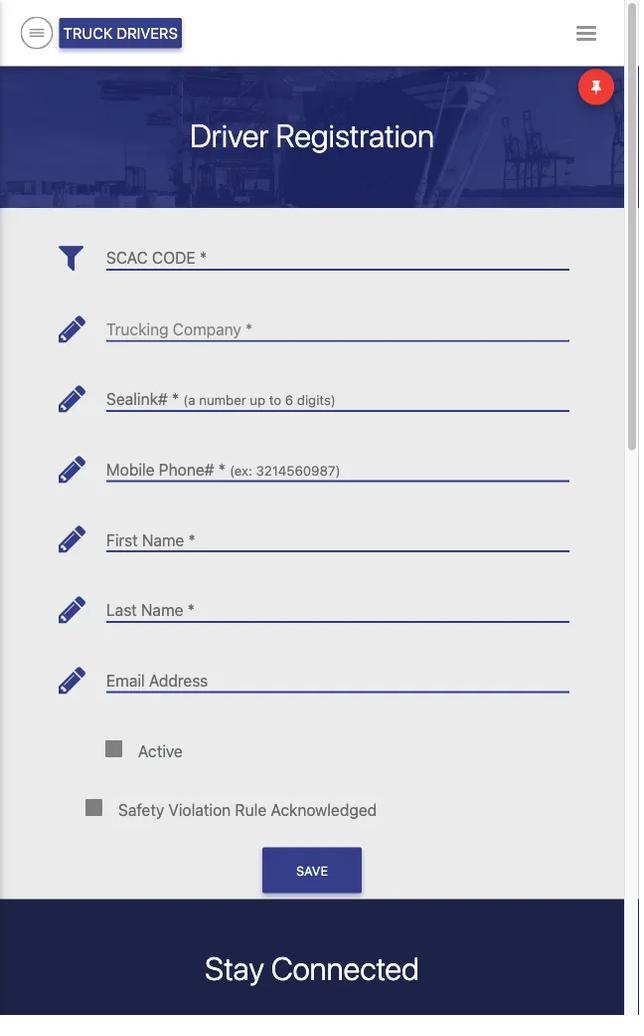 Task type: vqa. For each thing, say whether or not it's contained in the screenshot.
bottommost the Home link
no



Task type: locate. For each thing, give the bounding box(es) containing it.
save
[[297, 863, 328, 878]]

scac code *
[[106, 248, 207, 267]]

drivers
[[117, 24, 178, 42]]

3214560987)
[[256, 463, 341, 478]]

sealink#
[[106, 390, 168, 409]]

* right company
[[246, 320, 253, 338]]

truck drivers
[[63, 24, 178, 42]]

safety violation rule acknowledged
[[118, 800, 377, 819]]

1 vertical spatial name
[[141, 601, 184, 619]]

* for mobile phone# * (ex: 3214560987)
[[219, 460, 226, 479]]

* right last
[[188, 601, 195, 619]]

mobile phone# * (ex: 3214560987)
[[106, 460, 341, 479]]

company
[[173, 320, 242, 338]]

* for first name *
[[189, 530, 196, 549]]

None text field
[[106, 375, 570, 411], [106, 445, 570, 481], [106, 375, 570, 411], [106, 445, 570, 481]]

mobile
[[106, 460, 155, 479]]

First Name * text field
[[106, 515, 570, 552]]

safety
[[118, 800, 164, 819]]

* right code
[[200, 248, 207, 267]]

scac
[[106, 248, 148, 267]]

* right the first
[[189, 530, 196, 549]]

*
[[200, 248, 207, 267], [246, 320, 253, 338], [172, 390, 179, 409], [219, 460, 226, 479], [189, 530, 196, 549], [188, 601, 195, 619]]

(ex:
[[230, 463, 253, 478]]

registration
[[276, 117, 435, 154]]

Last Name * text field
[[106, 585, 570, 622]]

* for scac code *
[[200, 248, 207, 267]]

name for first
[[142, 530, 184, 549]]

email address
[[106, 671, 208, 690]]

first name *
[[106, 530, 196, 549]]

active
[[138, 742, 183, 761]]

first
[[106, 530, 138, 549]]

stay connected
[[205, 949, 420, 987]]

(a
[[183, 392, 196, 408]]

last
[[106, 601, 137, 619]]

acknowledged
[[271, 800, 377, 819]]

name right last
[[141, 601, 184, 619]]

up
[[250, 392, 266, 408]]

name
[[142, 530, 184, 549], [141, 601, 184, 619]]

last name *
[[106, 601, 195, 619]]

digits)
[[297, 392, 336, 408]]

name right the first
[[142, 530, 184, 549]]

* left (ex: at the top
[[219, 460, 226, 479]]

number
[[199, 392, 247, 408]]

0 vertical spatial name
[[142, 530, 184, 549]]



Task type: describe. For each thing, give the bounding box(es) containing it.
truck drivers link
[[59, 18, 182, 48]]

rule
[[235, 800, 267, 819]]

code
[[152, 248, 196, 267]]

* left (a
[[172, 390, 179, 409]]

phone#
[[159, 460, 214, 479]]

stay
[[205, 949, 264, 987]]

driver
[[190, 117, 269, 154]]

to
[[269, 392, 282, 408]]

* for trucking company *
[[246, 320, 253, 338]]

SCAC CODE * search field
[[106, 233, 570, 269]]

trucking
[[106, 320, 169, 338]]

violation
[[169, 800, 231, 819]]

address
[[149, 671, 208, 690]]

save button
[[263, 847, 362, 893]]

Email Address text field
[[106, 656, 570, 692]]

* for last name *
[[188, 601, 195, 619]]

trucking company *
[[106, 320, 253, 338]]

name for last
[[141, 601, 184, 619]]

6
[[285, 392, 294, 408]]

connected
[[271, 949, 420, 987]]

truck
[[63, 24, 113, 42]]

Trucking Company * text field
[[106, 304, 570, 341]]

email
[[106, 671, 145, 690]]

driver registration
[[190, 117, 435, 154]]

sealink# * (a number up to 6 digits)
[[106, 390, 336, 409]]



